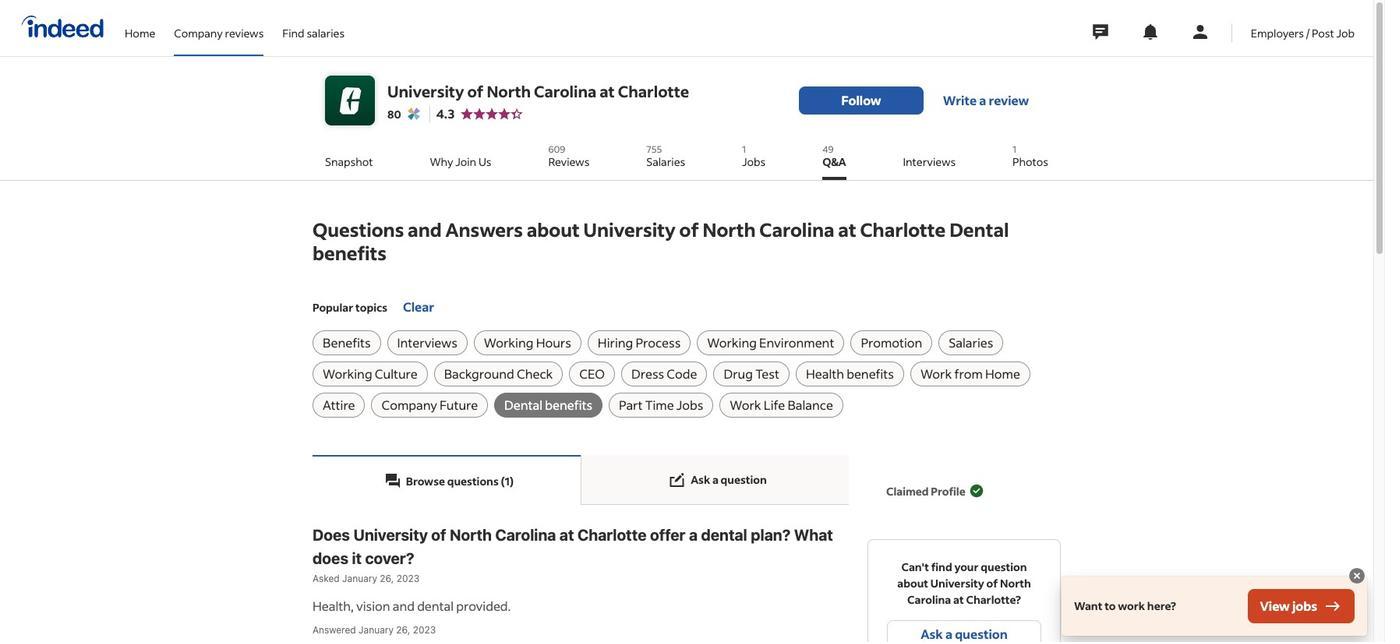 Task type: locate. For each thing, give the bounding box(es) containing it.
0 horizontal spatial jobs
[[677, 397, 704, 413]]

1 vertical spatial interviews
[[397, 335, 458, 351]]

test
[[756, 366, 780, 382]]

0 vertical spatial charlotte
[[618, 81, 690, 101]]

it
[[352, 550, 362, 568]]

january
[[342, 573, 377, 585], [359, 625, 394, 636]]

a inside tab list
[[713, 473, 719, 487]]

benefits down promotion link
[[847, 366, 895, 382]]

1 vertical spatial a
[[713, 473, 719, 487]]

north down "1 jobs"
[[703, 218, 756, 242]]

employers / post job
[[1252, 25, 1355, 40]]

1 vertical spatial interviews link
[[387, 331, 468, 356]]

work wellbeing logo image
[[408, 108, 420, 120]]

1 vertical spatial home
[[986, 366, 1021, 382]]

1 horizontal spatial company
[[382, 397, 437, 413]]

0 horizontal spatial working
[[323, 366, 373, 382]]

0 vertical spatial 26,
[[380, 573, 394, 585]]

browse
[[406, 474, 445, 489]]

a inside "link"
[[980, 92, 987, 108]]

browse questions (1) link
[[313, 455, 581, 505]]

company
[[174, 25, 223, 40], [382, 397, 437, 413]]

2 vertical spatial a
[[689, 526, 698, 544]]

0 vertical spatial jobs
[[743, 154, 766, 169]]

0 horizontal spatial 26,
[[380, 573, 394, 585]]

0 horizontal spatial home
[[125, 25, 155, 40]]

0 vertical spatial benefits
[[313, 241, 387, 265]]

promotion
[[861, 335, 923, 351]]

dental benefits link
[[495, 393, 603, 418]]

interviews for interviews link to the bottom
[[397, 335, 458, 351]]

answered january 26, 2023
[[313, 625, 436, 636]]

north up charlotte?
[[1001, 576, 1032, 591]]

north
[[487, 81, 531, 101], [703, 218, 756, 242], [450, 526, 492, 544], [1001, 576, 1032, 591]]

1 vertical spatial about
[[898, 576, 929, 591]]

a for ask
[[713, 473, 719, 487]]

notifications unread count 0 image
[[1142, 23, 1160, 41]]

2 1 from the left
[[1013, 144, 1017, 155]]

1 horizontal spatial interviews
[[904, 154, 956, 169]]

health benefits link
[[796, 362, 905, 387]]

2 horizontal spatial working
[[708, 335, 757, 351]]

0 vertical spatial home
[[125, 25, 155, 40]]

drug test
[[724, 366, 780, 382]]

work
[[921, 366, 952, 382], [730, 397, 762, 413]]

0 horizontal spatial about
[[527, 218, 580, 242]]

dress
[[632, 366, 665, 382]]

0 vertical spatial interviews
[[904, 154, 956, 169]]

working for working environment
[[708, 335, 757, 351]]

0 vertical spatial salaries
[[647, 154, 686, 169]]

background check link
[[434, 362, 563, 387]]

write
[[944, 92, 977, 108]]

0 horizontal spatial company
[[174, 25, 223, 40]]

and right vision
[[393, 598, 415, 614]]

ceo link
[[570, 362, 615, 387]]

0 vertical spatial question
[[721, 473, 767, 487]]

benefits
[[323, 335, 371, 351]]

interviews link down clear link
[[387, 331, 468, 356]]

working hours link
[[474, 331, 582, 356]]

company for company future
[[382, 397, 437, 413]]

2 vertical spatial benefits
[[545, 397, 593, 413]]

claimed
[[887, 484, 929, 499]]

university inside does university of north carolina at charlotte offer a dental plan? what does it cover? asked january 26, 2023
[[354, 526, 428, 544]]

carolina down (1)
[[496, 526, 556, 544]]

1 inside 1 photos
[[1013, 144, 1017, 155]]

1 horizontal spatial dental
[[701, 526, 748, 544]]

0 horizontal spatial 1
[[743, 144, 746, 155]]

working inside working environment link
[[708, 335, 757, 351]]

80
[[388, 106, 401, 121]]

1 horizontal spatial interviews link
[[904, 138, 956, 180]]

working up the "drug"
[[708, 335, 757, 351]]

close image
[[1348, 567, 1367, 586]]

working up background check
[[484, 335, 534, 351]]

about right answers
[[527, 218, 580, 242]]

salaries
[[307, 25, 345, 40]]

drug test link
[[714, 362, 790, 387]]

health,
[[313, 598, 354, 614]]

answered
[[313, 625, 356, 636]]

north inside can't find your question about university of north carolina at charlotte?
[[1001, 576, 1032, 591]]

reviews
[[549, 154, 590, 169]]

1 vertical spatial company
[[382, 397, 437, 413]]

dental
[[701, 526, 748, 544], [417, 598, 454, 614]]

working environment link
[[697, 331, 845, 356]]

university inside can't find your question about university of north carolina at charlotte?
[[931, 576, 985, 591]]

find
[[283, 25, 305, 40]]

carolina down find
[[908, 593, 952, 608]]

0 horizontal spatial interviews
[[397, 335, 458, 351]]

jobs left 49
[[743, 154, 766, 169]]

1 horizontal spatial dental
[[950, 218, 1010, 242]]

hiring process link
[[588, 331, 691, 356]]

of up charlotte?
[[987, 576, 998, 591]]

north down questions
[[450, 526, 492, 544]]

question right ask
[[721, 473, 767, 487]]

1 horizontal spatial work
[[921, 366, 952, 382]]

company future
[[382, 397, 478, 413]]

(1)
[[501, 474, 514, 489]]

dental left plan?
[[701, 526, 748, 544]]

benefits up "popular topics"
[[313, 241, 387, 265]]

1 horizontal spatial question
[[981, 560, 1028, 575]]

2 horizontal spatial a
[[980, 92, 987, 108]]

carolina inside questions and answers about university of north carolina at charlotte dental benefits
[[760, 218, 835, 242]]

1 horizontal spatial 26,
[[396, 625, 411, 636]]

working down benefits "link"
[[323, 366, 373, 382]]

company left reviews
[[174, 25, 223, 40]]

offer
[[650, 526, 686, 544]]

interviews down the write
[[904, 154, 956, 169]]

1 vertical spatial question
[[981, 560, 1028, 575]]

0 vertical spatial dental
[[701, 526, 748, 544]]

1 vertical spatial dental
[[417, 598, 454, 614]]

employers
[[1252, 25, 1305, 40]]

company down the culture
[[382, 397, 437, 413]]

26, down cover?
[[380, 573, 394, 585]]

of down 755 salaries
[[680, 218, 699, 242]]

0 vertical spatial january
[[342, 573, 377, 585]]

1 horizontal spatial home
[[986, 366, 1021, 382]]

1 vertical spatial charlotte
[[861, 218, 946, 242]]

check
[[517, 366, 553, 382]]

benefits down ceo link
[[545, 397, 593, 413]]

0 horizontal spatial work
[[730, 397, 762, 413]]

609 reviews
[[549, 144, 590, 169]]

working inside working culture link
[[323, 366, 373, 382]]

asked
[[313, 573, 340, 585]]

working inside "working hours" link
[[484, 335, 534, 351]]

26, inside does university of north carolina at charlotte offer a dental plan? what does it cover? asked january 26, 2023
[[380, 573, 394, 585]]

1 horizontal spatial a
[[713, 473, 719, 487]]

a
[[980, 92, 987, 108], [713, 473, 719, 487], [689, 526, 698, 544]]

work left life
[[730, 397, 762, 413]]

0 horizontal spatial dental
[[417, 598, 454, 614]]

1 horizontal spatial about
[[898, 576, 929, 591]]

view
[[1261, 598, 1291, 615]]

ask a question
[[691, 473, 767, 487]]

carolina
[[534, 81, 597, 101], [760, 218, 835, 242], [496, 526, 556, 544], [908, 593, 952, 608]]

why join us link
[[430, 138, 492, 180]]

dental left provided. at left
[[417, 598, 454, 614]]

of down browse questions (1) 'link'
[[432, 526, 447, 544]]

a right ask
[[713, 473, 719, 487]]

49 q&a
[[823, 144, 847, 169]]

1 horizontal spatial benefits
[[545, 397, 593, 413]]

company reviews
[[174, 25, 264, 40]]

future
[[440, 397, 478, 413]]

0 vertical spatial company
[[174, 25, 223, 40]]

of inside does university of north carolina at charlotte offer a dental plan? what does it cover? asked january 26, 2023
[[432, 526, 447, 544]]

interviews down clear link
[[397, 335, 458, 351]]

photos
[[1013, 154, 1049, 169]]

about down can't
[[898, 576, 929, 591]]

1 1 from the left
[[743, 144, 746, 155]]

0 horizontal spatial benefits
[[313, 241, 387, 265]]

2 horizontal spatial benefits
[[847, 366, 895, 382]]

at inside does university of north carolina at charlotte offer a dental plan? what does it cover? asked january 26, 2023
[[560, 526, 574, 544]]

work left from
[[921, 366, 952, 382]]

0 vertical spatial about
[[527, 218, 580, 242]]

1 photos
[[1013, 144, 1049, 169]]

ceo
[[580, 366, 605, 382]]

1 vertical spatial dental
[[505, 397, 543, 413]]

26, down health, vision and dental provided. on the left of the page
[[396, 625, 411, 636]]

2023 down health, vision and dental provided. on the left of the page
[[413, 625, 436, 636]]

0 vertical spatial dental
[[950, 218, 1010, 242]]

about inside questions and answers about university of north carolina at charlotte dental benefits
[[527, 218, 580, 242]]

1 vertical spatial january
[[359, 625, 394, 636]]

1 vertical spatial work
[[730, 397, 762, 413]]

page sections tab list
[[313, 455, 849, 505]]

0 vertical spatial and
[[408, 218, 442, 242]]

0 horizontal spatial interviews link
[[387, 331, 468, 356]]

0 horizontal spatial dental
[[505, 397, 543, 413]]

2023 down cover?
[[397, 573, 420, 585]]

jobs right time
[[677, 397, 704, 413]]

1 inside "1 jobs"
[[743, 144, 746, 155]]

1 vertical spatial jobs
[[677, 397, 704, 413]]

january down vision
[[359, 625, 394, 636]]

want
[[1075, 599, 1103, 614]]

0 vertical spatial work
[[921, 366, 952, 382]]

0 horizontal spatial question
[[721, 473, 767, 487]]

and left answers
[[408, 218, 442, 242]]

north inside does university of north carolina at charlotte offer a dental plan? what does it cover? asked january 26, 2023
[[450, 526, 492, 544]]

charlotte?
[[967, 593, 1022, 608]]

1 horizontal spatial 1
[[1013, 144, 1017, 155]]

0 vertical spatial interviews link
[[904, 138, 956, 180]]

1 vertical spatial 2023
[[413, 625, 436, 636]]

interviews
[[904, 154, 956, 169], [397, 335, 458, 351]]

1 vertical spatial benefits
[[847, 366, 895, 382]]

and inside questions and answers about university of north carolina at charlotte dental benefits
[[408, 218, 442, 242]]

benefits for health benefits
[[847, 366, 895, 382]]

january down "it" in the left of the page
[[342, 573, 377, 585]]

0 vertical spatial 2023
[[397, 573, 420, 585]]

of up why join us link
[[468, 81, 484, 101]]

about inside can't find your question about university of north carolina at charlotte?
[[898, 576, 929, 591]]

home
[[125, 25, 155, 40], [986, 366, 1021, 382]]

working for working culture
[[323, 366, 373, 382]]

1 vertical spatial and
[[393, 598, 415, 614]]

interviews link down the write
[[904, 138, 956, 180]]

2023
[[397, 573, 420, 585], [413, 625, 436, 636]]

of inside can't find your question about university of north carolina at charlotte?
[[987, 576, 998, 591]]

work for work life balance
[[730, 397, 762, 413]]

company reviews link
[[174, 0, 264, 53]]

balance
[[788, 397, 834, 413]]

1 horizontal spatial working
[[484, 335, 534, 351]]

0 horizontal spatial a
[[689, 526, 698, 544]]

carolina down q&a at the top right
[[760, 218, 835, 242]]

questions and answers about university of north carolina at charlotte dental benefits
[[313, 218, 1010, 265]]

dental inside questions and answers about university of north carolina at charlotte dental benefits
[[950, 218, 1010, 242]]

questions
[[313, 218, 404, 242]]

1 vertical spatial salaries
[[949, 335, 994, 351]]

a for write
[[980, 92, 987, 108]]

2 vertical spatial charlotte
[[578, 526, 647, 544]]

carolina inside can't find your question about university of north carolina at charlotte?
[[908, 593, 952, 608]]

question up charlotte?
[[981, 560, 1028, 575]]

want to work here?
[[1075, 599, 1177, 614]]

does
[[313, 550, 349, 568]]

49
[[823, 144, 834, 155]]

attire link
[[313, 393, 365, 418]]

dental
[[950, 218, 1010, 242], [505, 397, 543, 413]]

a right offer
[[689, 526, 698, 544]]

north inside questions and answers about university of north carolina at charlotte dental benefits
[[703, 218, 756, 242]]

a right the write
[[980, 92, 987, 108]]

0 vertical spatial a
[[980, 92, 987, 108]]

can't find your question about university of north carolina at charlotte?
[[898, 560, 1032, 608]]

why join us
[[430, 154, 492, 169]]

755 salaries
[[647, 144, 686, 169]]

benefits inside questions and answers about university of north carolina at charlotte dental benefits
[[313, 241, 387, 265]]

work from home
[[921, 366, 1021, 382]]

clear
[[403, 299, 435, 315]]



Task type: describe. For each thing, give the bounding box(es) containing it.
dress code
[[632, 366, 698, 382]]

snapshot
[[325, 154, 373, 169]]

university inside questions and answers about university of north carolina at charlotte dental benefits
[[584, 218, 676, 242]]

1 for jobs
[[743, 144, 746, 155]]

does university of north carolina at charlotte offer a dental plan? what does it cover? asked january 26, 2023
[[313, 526, 834, 585]]

provided.
[[456, 598, 511, 614]]

benefits link
[[313, 331, 381, 356]]

culture
[[375, 366, 418, 382]]

1 for photos
[[1013, 144, 1017, 155]]

to
[[1105, 599, 1116, 614]]

background
[[444, 366, 515, 382]]

benefits for dental benefits
[[545, 397, 593, 413]]

working culture link
[[313, 362, 428, 387]]

view jobs link
[[1248, 590, 1355, 624]]

follow button
[[799, 87, 924, 115]]

post
[[1313, 25, 1335, 40]]

carolina up '609'
[[534, 81, 597, 101]]

1 horizontal spatial salaries
[[949, 335, 994, 351]]

employers / post job link
[[1252, 0, 1355, 53]]

university of north carolina at charlotte
[[388, 81, 690, 101]]

work life balance
[[730, 397, 834, 413]]

promotion link
[[851, 331, 933, 356]]

health
[[806, 366, 845, 382]]

your
[[955, 560, 979, 575]]

part
[[619, 397, 643, 413]]

health, vision and dental provided.
[[313, 598, 511, 614]]

charlotte inside questions and answers about university of north carolina at charlotte dental benefits
[[861, 218, 946, 242]]

home link
[[125, 0, 155, 53]]

vision
[[356, 598, 390, 614]]

account image
[[1192, 23, 1210, 41]]

0 horizontal spatial salaries
[[647, 154, 686, 169]]

interviews for the topmost interviews link
[[904, 154, 956, 169]]

of inside questions and answers about university of north carolina at charlotte dental benefits
[[680, 218, 699, 242]]

job
[[1337, 25, 1355, 40]]

hiring process
[[598, 335, 681, 351]]

find salaries link
[[283, 0, 345, 53]]

find
[[932, 560, 953, 575]]

charlotte inside does university of north carolina at charlotte offer a dental plan? what does it cover? asked january 26, 2023
[[578, 526, 647, 544]]

write a review link
[[924, 87, 1049, 115]]

q&a
[[823, 154, 847, 169]]

profile
[[931, 484, 966, 499]]

here?
[[1148, 599, 1177, 614]]

dress code link
[[622, 362, 708, 387]]

join
[[456, 154, 477, 169]]

messages unread count 0 image
[[1091, 16, 1111, 48]]

from
[[955, 366, 983, 382]]

attire
[[323, 397, 355, 413]]

at inside questions and answers about university of north carolina at charlotte dental benefits
[[839, 218, 857, 242]]

life
[[764, 397, 786, 413]]

working for working hours
[[484, 335, 534, 351]]

work from home link
[[911, 362, 1031, 387]]

code
[[667, 366, 698, 382]]

hiring
[[598, 335, 633, 351]]

question inside can't find your question about university of north carolina at charlotte?
[[981, 560, 1028, 575]]

a inside does university of north carolina at charlotte offer a dental plan? what does it cover? asked january 26, 2023
[[689, 526, 698, 544]]

plan?
[[751, 526, 791, 544]]

1 vertical spatial 26,
[[396, 625, 411, 636]]

time
[[645, 397, 674, 413]]

snapshot link
[[325, 138, 373, 180]]

4.3
[[437, 105, 455, 122]]

work
[[1119, 599, 1146, 614]]

january inside does university of north carolina at charlotte offer a dental plan? what does it cover? asked january 26, 2023
[[342, 573, 377, 585]]

clear link
[[403, 290, 435, 324]]

dental inside does university of north carolina at charlotte offer a dental plan? what does it cover? asked january 26, 2023
[[701, 526, 748, 544]]

reviews
[[225, 25, 264, 40]]

work for work from home
[[921, 366, 952, 382]]

salaries link
[[939, 331, 1004, 356]]

ask
[[691, 473, 711, 487]]

company future link
[[372, 393, 488, 418]]

ask a question link
[[581, 455, 849, 505]]

claimed profile button
[[887, 474, 985, 509]]

carolina inside does university of north carolina at charlotte offer a dental plan? what does it cover? asked january 26, 2023
[[496, 526, 556, 544]]

environment
[[760, 335, 835, 351]]

/
[[1307, 25, 1311, 40]]

1 horizontal spatial jobs
[[743, 154, 766, 169]]

at inside can't find your question about university of north carolina at charlotte?
[[954, 593, 965, 608]]

why
[[430, 154, 453, 169]]

background check
[[444, 366, 553, 382]]

claimed profile
[[887, 484, 966, 499]]

process
[[636, 335, 681, 351]]

question inside page sections tab list
[[721, 473, 767, 487]]

view jobs
[[1261, 598, 1318, 615]]

hours
[[536, 335, 572, 351]]

north up us
[[487, 81, 531, 101]]

does university of north carolina at charlotte offer a dental plan? what does it cover? link
[[313, 524, 849, 571]]

topics
[[356, 300, 388, 315]]

questions
[[447, 474, 499, 489]]

health benefits
[[806, 366, 895, 382]]

write a review
[[944, 92, 1030, 108]]

jobs
[[1293, 598, 1318, 615]]

part time jobs link
[[609, 393, 714, 418]]

755
[[647, 144, 662, 155]]

can't
[[902, 560, 930, 575]]

jobs inside "link"
[[677, 397, 704, 413]]

dental benefits
[[505, 397, 593, 413]]

2023 inside does university of north carolina at charlotte offer a dental plan? what does it cover? asked january 26, 2023
[[397, 573, 420, 585]]

company for company reviews
[[174, 25, 223, 40]]

find salaries
[[283, 25, 345, 40]]

popular
[[313, 300, 353, 315]]



Task type: vqa. For each thing, say whether or not it's contained in the screenshot.


